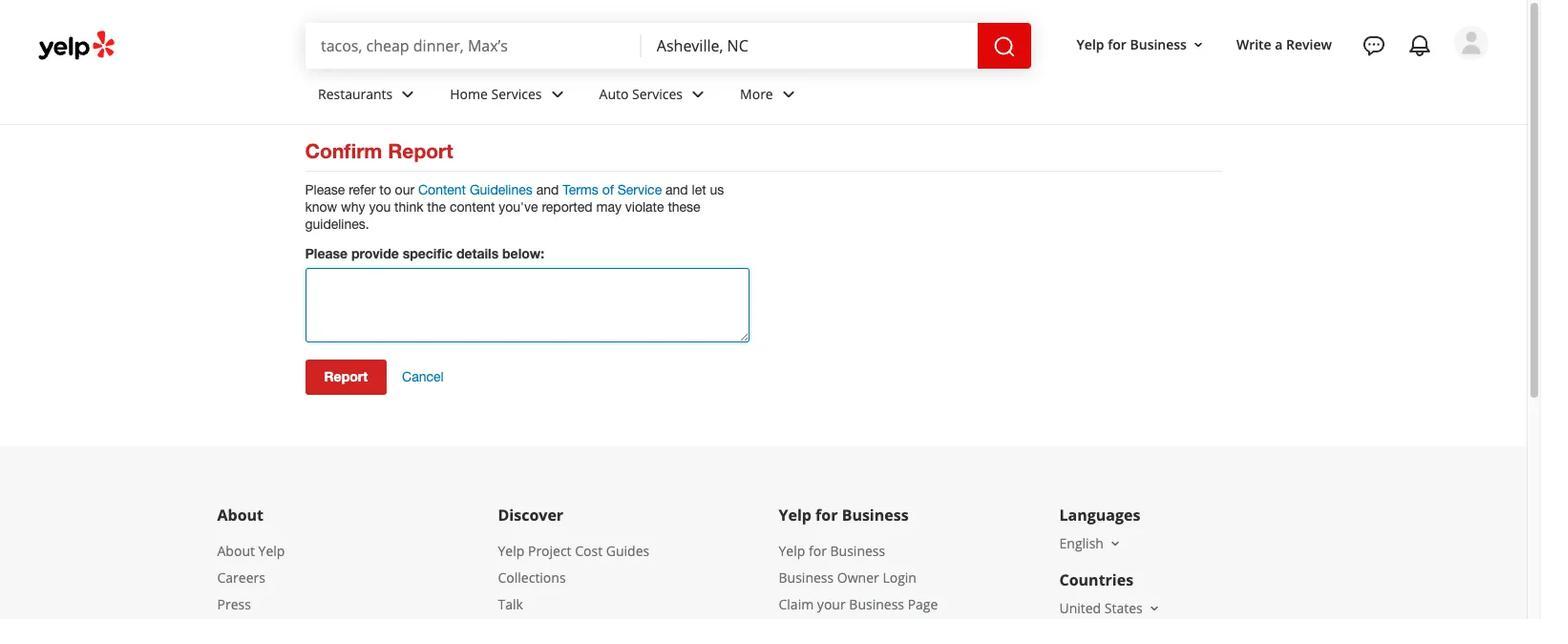 Task type: locate. For each thing, give the bounding box(es) containing it.
for
[[1108, 35, 1127, 53], [816, 505, 838, 526], [809, 542, 827, 561]]

1 about from the top
[[217, 505, 264, 526]]

home services
[[450, 85, 542, 103]]

violate
[[625, 200, 664, 215]]

and up 'these'
[[666, 182, 688, 198]]

cj b. image
[[1455, 26, 1489, 60]]

1 24 chevron down v2 image from the left
[[397, 83, 419, 106]]

services
[[491, 85, 542, 103], [632, 85, 683, 103]]

yelp for business
[[1077, 35, 1187, 53], [779, 505, 909, 526]]

claim your business page link
[[779, 596, 938, 614]]

yelp for business inside button
[[1077, 35, 1187, 53]]

business inside button
[[1130, 35, 1187, 53]]

please
[[305, 182, 345, 198], [305, 245, 348, 262]]

1 horizontal spatial services
[[632, 85, 683, 103]]

0 horizontal spatial 24 chevron down v2 image
[[397, 83, 419, 106]]

16 chevron down v2 image
[[1147, 601, 1162, 617]]

provide
[[351, 245, 399, 262]]

1 vertical spatial about
[[217, 542, 255, 561]]

24 chevron down v2 image right restaurants
[[397, 83, 419, 106]]

about yelp link
[[217, 542, 285, 561]]

our
[[395, 182, 415, 198]]

united states
[[1060, 600, 1143, 618]]

please down guidelines.
[[305, 245, 348, 262]]

specific
[[403, 245, 453, 262]]

1 services from the left
[[491, 85, 542, 103]]

notifications image
[[1409, 34, 1432, 57]]

None search field
[[306, 23, 1035, 69]]

2 services from the left
[[632, 85, 683, 103]]

yelp right search icon
[[1077, 35, 1105, 53]]

24 chevron down v2 image inside home services link
[[546, 83, 569, 106]]

1 please from the top
[[305, 182, 345, 198]]

for inside yelp for business business owner login claim your business page
[[809, 542, 827, 561]]

services right home
[[491, 85, 542, 103]]

yelp inside yelp project cost guides collections talk
[[498, 542, 525, 561]]

the
[[427, 200, 446, 215]]

please up know
[[305, 182, 345, 198]]

a
[[1275, 35, 1283, 53]]

why
[[341, 200, 365, 215]]

16 chevron down v2 image left write
[[1191, 37, 1206, 52]]

and
[[536, 182, 559, 198], [666, 182, 688, 198]]

cancel link
[[402, 370, 444, 387]]

0 vertical spatial yelp for business
[[1077, 35, 1187, 53]]

2 and from the left
[[666, 182, 688, 198]]

2 24 chevron down v2 image from the left
[[777, 83, 800, 106]]

collections link
[[498, 569, 566, 587]]

these
[[668, 200, 701, 215]]

below:
[[502, 245, 545, 262]]

yelp up careers link
[[258, 542, 285, 561]]

and up reported
[[536, 182, 559, 198]]

about
[[217, 505, 264, 526], [217, 542, 255, 561]]

yelp up yelp for business link
[[779, 505, 812, 526]]

services for auto services
[[632, 85, 683, 103]]

business
[[1130, 35, 1187, 53], [842, 505, 909, 526], [830, 542, 886, 561], [779, 569, 834, 587], [849, 596, 904, 614]]

16 chevron down v2 image inside yelp for business button
[[1191, 37, 1206, 52]]

2 about from the top
[[217, 542, 255, 561]]

discover
[[498, 505, 564, 526]]

your
[[817, 596, 846, 614]]

1 horizontal spatial 24 chevron down v2 image
[[777, 83, 800, 106]]

restaurants link
[[303, 69, 435, 124]]

0 horizontal spatial services
[[491, 85, 542, 103]]

24 chevron down v2 image left auto
[[546, 83, 569, 106]]

16 chevron down v2 image
[[1191, 37, 1206, 52], [1108, 536, 1123, 552]]

24 chevron down v2 image
[[397, 83, 419, 106], [546, 83, 569, 106]]

2 vertical spatial for
[[809, 542, 827, 561]]

16 chevron down v2 image down languages
[[1108, 536, 1123, 552]]

24 chevron down v2 image for home services
[[546, 83, 569, 106]]

confirm report
[[305, 139, 453, 163]]

1 vertical spatial 16 chevron down v2 image
[[1108, 536, 1123, 552]]

1 horizontal spatial 16 chevron down v2 image
[[1191, 37, 1206, 52]]

0 horizontal spatial yelp for business
[[779, 505, 909, 526]]

service
[[618, 182, 662, 198]]

about up careers
[[217, 542, 255, 561]]

24 chevron down v2 image inside more link
[[777, 83, 800, 106]]

about up about yelp link
[[217, 505, 264, 526]]

1 24 chevron down v2 image from the left
[[687, 83, 710, 106]]

content guidelines link
[[418, 182, 533, 198]]

1 vertical spatial report
[[324, 369, 368, 385]]

0 vertical spatial report
[[388, 139, 453, 163]]

auto
[[599, 85, 629, 103]]

guidelines
[[470, 182, 533, 198]]

careers
[[217, 569, 265, 587]]

services right auto
[[632, 85, 683, 103]]

1 horizontal spatial and
[[666, 182, 688, 198]]

1 horizontal spatial yelp for business
[[1077, 35, 1187, 53]]

24 chevron down v2 image for more
[[777, 83, 800, 106]]

0 horizontal spatial 24 chevron down v2 image
[[687, 83, 710, 106]]

2 24 chevron down v2 image from the left
[[546, 83, 569, 106]]

2 please from the top
[[305, 245, 348, 262]]

report
[[388, 139, 453, 163], [324, 369, 368, 385]]

0 horizontal spatial 16 chevron down v2 image
[[1108, 536, 1123, 552]]

0 vertical spatial about
[[217, 505, 264, 526]]

1 horizontal spatial 24 chevron down v2 image
[[546, 83, 569, 106]]

none field near
[[657, 35, 962, 56]]

search image
[[993, 35, 1016, 58]]

report up the our
[[388, 139, 453, 163]]

0 horizontal spatial and
[[536, 182, 559, 198]]

yelp
[[1077, 35, 1105, 53], [779, 505, 812, 526], [258, 542, 285, 561], [498, 542, 525, 561], [779, 542, 805, 561]]

more link
[[725, 69, 815, 124]]

24 chevron down v2 image right more
[[777, 83, 800, 106]]

report left cancel
[[324, 369, 368, 385]]

yelp up claim at bottom right
[[779, 542, 805, 561]]

24 chevron down v2 image inside restaurants link
[[397, 83, 419, 106]]

project
[[528, 542, 572, 561]]

1 and from the left
[[536, 182, 559, 198]]

0 horizontal spatial report
[[324, 369, 368, 385]]

0 vertical spatial 16 chevron down v2 image
[[1191, 37, 1206, 52]]

24 chevron down v2 image inside auto services link
[[687, 83, 710, 106]]

home
[[450, 85, 488, 103]]

login
[[883, 569, 917, 587]]

report button
[[305, 360, 387, 395]]

review
[[1287, 35, 1332, 53]]

1 vertical spatial please
[[305, 245, 348, 262]]

yelp up collections 'link'
[[498, 542, 525, 561]]

careers link
[[217, 569, 265, 587]]

owner
[[837, 569, 879, 587]]

0 vertical spatial for
[[1108, 35, 1127, 53]]

about inside about yelp careers press
[[217, 542, 255, 561]]

please provide specific details below:
[[305, 245, 545, 262]]

None field
[[321, 35, 626, 56], [657, 35, 962, 56], [321, 35, 626, 56]]

24 chevron down v2 image
[[687, 83, 710, 106], [777, 83, 800, 106]]

1 vertical spatial for
[[816, 505, 838, 526]]

reported
[[542, 200, 593, 215]]

24 chevron down v2 image right auto services
[[687, 83, 710, 106]]

please for please refer to our content guidelines and terms of service
[[305, 182, 345, 198]]

press
[[217, 596, 251, 614]]

16 chevron down v2 image inside english popup button
[[1108, 536, 1123, 552]]

united states button
[[1060, 600, 1162, 618]]

and inside and let us know why you think the content you've reported may violate these guidelines.
[[666, 182, 688, 198]]

0 vertical spatial please
[[305, 182, 345, 198]]



Task type: describe. For each thing, give the bounding box(es) containing it.
business owner login link
[[779, 569, 917, 587]]

please refer to our content guidelines and terms of service
[[305, 182, 662, 198]]

services for home services
[[491, 85, 542, 103]]

auto services
[[599, 85, 683, 103]]

16 chevron down v2 image for yelp for business
[[1191, 37, 1206, 52]]

home services link
[[435, 69, 584, 124]]

please for please provide specific details below:
[[305, 245, 348, 262]]

yelp for business button
[[1069, 27, 1214, 62]]

states
[[1105, 600, 1143, 618]]

report inside button
[[324, 369, 368, 385]]

yelp for business business owner login claim your business page
[[779, 542, 938, 614]]

business categories element
[[303, 69, 1489, 124]]

you
[[369, 200, 391, 215]]

yelp inside yelp for business business owner login claim your business page
[[779, 542, 805, 561]]

think
[[395, 200, 424, 215]]

24 chevron down v2 image for restaurants
[[397, 83, 419, 106]]

auto services link
[[584, 69, 725, 124]]

languages
[[1060, 505, 1141, 526]]

messages image
[[1363, 34, 1386, 57]]

write
[[1237, 35, 1272, 53]]

you've
[[499, 200, 538, 215]]

yelp project cost guides link
[[498, 542, 650, 561]]

for inside button
[[1108, 35, 1127, 53]]

talk
[[498, 596, 523, 614]]

about for about
[[217, 505, 264, 526]]

of
[[602, 182, 614, 198]]

yelp inside button
[[1077, 35, 1105, 53]]

yelp project cost guides collections talk
[[498, 542, 650, 614]]

talk link
[[498, 596, 523, 614]]

more
[[740, 85, 773, 103]]

about yelp careers press
[[217, 542, 285, 614]]

details
[[456, 245, 499, 262]]

terms of service link
[[563, 182, 662, 198]]

write a review link
[[1229, 27, 1340, 62]]

restaurants
[[318, 85, 393, 103]]

cancel
[[402, 370, 444, 385]]

united
[[1060, 600, 1101, 618]]

us
[[710, 182, 724, 198]]

english button
[[1060, 535, 1123, 553]]

content
[[450, 200, 495, 215]]

english
[[1060, 535, 1104, 553]]

user actions element
[[1062, 24, 1516, 141]]

confirm
[[305, 139, 382, 163]]

Near text field
[[657, 35, 962, 56]]

countries
[[1060, 570, 1134, 591]]

cost
[[575, 542, 603, 561]]

let
[[692, 182, 706, 198]]

guidelines.
[[305, 217, 369, 232]]

know
[[305, 200, 337, 215]]

press link
[[217, 596, 251, 614]]

guides
[[606, 542, 650, 561]]

16 chevron down v2 image for english
[[1108, 536, 1123, 552]]

Please provide specific details below: text field
[[305, 268, 749, 343]]

terms
[[563, 182, 599, 198]]

may
[[596, 200, 622, 215]]

page
[[908, 596, 938, 614]]

refer
[[349, 182, 376, 198]]

24 chevron down v2 image for auto services
[[687, 83, 710, 106]]

and let us know why you think the content you've reported may violate these guidelines.
[[305, 182, 724, 232]]

1 vertical spatial yelp for business
[[779, 505, 909, 526]]

write a review
[[1237, 35, 1332, 53]]

content
[[418, 182, 466, 198]]

collections
[[498, 569, 566, 587]]

about for about yelp careers press
[[217, 542, 255, 561]]

to
[[379, 182, 391, 198]]

yelp for business link
[[779, 542, 886, 561]]

yelp inside about yelp careers press
[[258, 542, 285, 561]]

claim
[[779, 596, 814, 614]]

1 horizontal spatial report
[[388, 139, 453, 163]]



Task type: vqa. For each thing, say whether or not it's contained in the screenshot.


